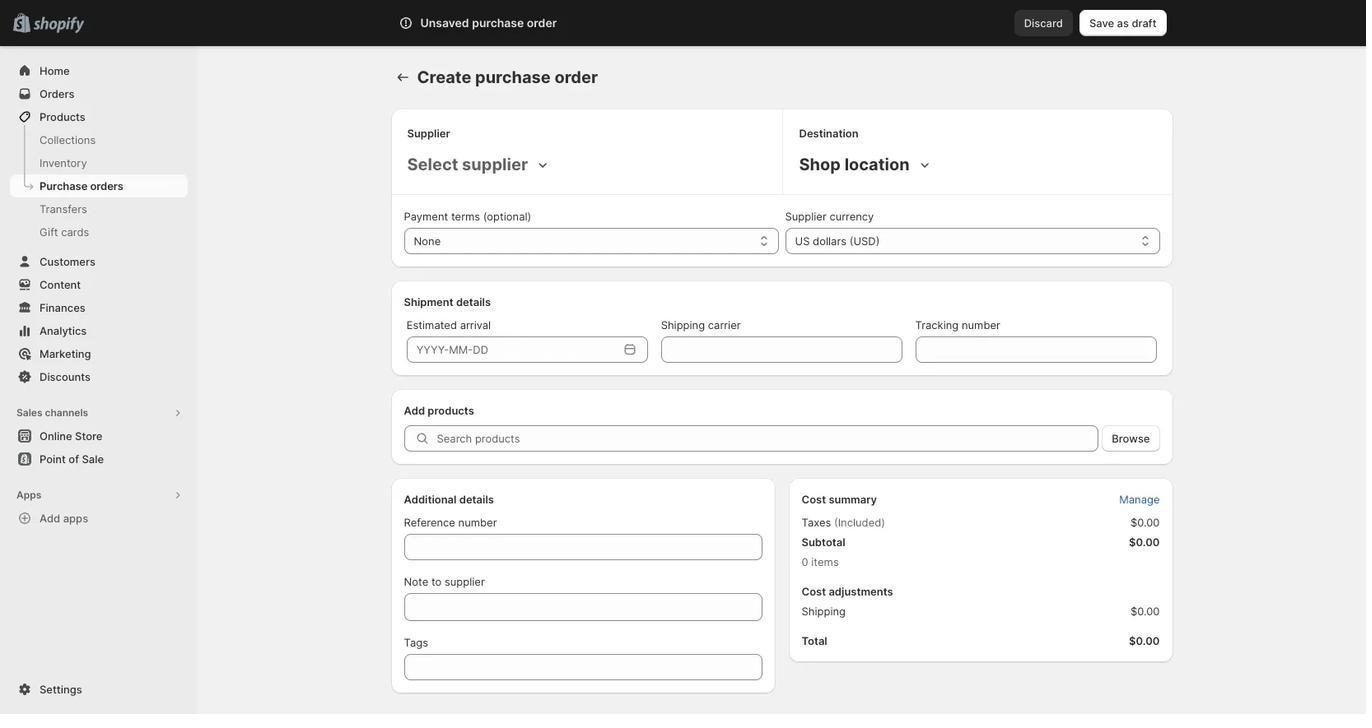 Task type: vqa. For each thing, say whether or not it's contained in the screenshot.
the Add products
yes



Task type: describe. For each thing, give the bounding box(es) containing it.
content link
[[10, 273, 188, 297]]

content
[[40, 278, 81, 292]]

marketing link
[[10, 343, 188, 366]]

create
[[417, 68, 471, 87]]

to
[[432, 576, 442, 589]]

purchase orders
[[40, 180, 123, 193]]

terms
[[451, 210, 480, 223]]

shipping for shipping
[[802, 605, 846, 619]]

gift cards
[[40, 226, 89, 239]]

shop
[[799, 155, 841, 175]]

destination
[[799, 127, 859, 140]]

sales channels button
[[10, 402, 188, 425]]

adjustments
[[829, 586, 893, 599]]

customers
[[40, 255, 95, 269]]

Search products text field
[[437, 426, 1099, 452]]

$0.00 for subtotal
[[1129, 536, 1160, 549]]

us
[[795, 235, 810, 248]]

finances link
[[10, 297, 188, 320]]

create purchase order
[[417, 68, 598, 87]]

us dollars (usd)
[[795, 235, 880, 248]]

estimated
[[407, 319, 457, 332]]

subtotal
[[802, 536, 846, 549]]

payment
[[404, 210, 448, 223]]

products
[[40, 110, 86, 124]]

details for shipment details
[[456, 296, 491, 309]]

point
[[40, 453, 66, 466]]

store
[[75, 430, 102, 443]]

items
[[812, 556, 839, 569]]

add apps
[[40, 512, 88, 525]]

orders
[[90, 180, 123, 193]]

(included)
[[834, 516, 885, 530]]

online store button
[[0, 425, 198, 448]]

payment terms (optional)
[[404, 210, 531, 223]]

cost adjustments
[[802, 586, 893, 599]]

unsaved purchase order
[[420, 16, 557, 30]]

as
[[1117, 16, 1129, 30]]

cost for cost summary
[[802, 493, 826, 507]]

taxes (included)
[[802, 516, 885, 530]]

cards
[[61, 226, 89, 239]]

add apps button
[[10, 507, 188, 530]]

browse
[[1112, 432, 1150, 446]]

carrier
[[708, 319, 741, 332]]

analytics
[[40, 325, 87, 338]]

taxes
[[802, 516, 831, 530]]

online store
[[40, 430, 102, 443]]

add products
[[404, 404, 474, 418]]

currency
[[830, 210, 874, 223]]

home
[[40, 64, 70, 77]]

Estimated arrival text field
[[407, 337, 618, 363]]

sales
[[16, 407, 42, 419]]

reference
[[404, 516, 455, 530]]

Reference number text field
[[404, 535, 762, 561]]

(optional)
[[483, 210, 531, 223]]

apps
[[16, 489, 41, 502]]

home link
[[10, 59, 188, 82]]

estimated arrival
[[407, 319, 491, 332]]

details for additional details
[[459, 493, 494, 507]]

purchase
[[40, 180, 88, 193]]

additional
[[404, 493, 457, 507]]

add for add products
[[404, 404, 425, 418]]

manage button
[[1110, 488, 1170, 511]]

supplier for supplier
[[407, 127, 450, 140]]

transfers
[[40, 203, 87, 216]]

discard link
[[1014, 10, 1073, 36]]

(usd)
[[850, 235, 880, 248]]

1 vertical spatial supplier
[[445, 576, 485, 589]]

search button
[[444, 10, 922, 36]]

Tracking number text field
[[916, 337, 1157, 363]]

marketing
[[40, 348, 91, 361]]

reference number
[[404, 516, 497, 530]]

cost summary
[[802, 493, 877, 507]]

supplier for supplier currency
[[785, 210, 827, 223]]

total
[[802, 635, 828, 648]]

purchase for create
[[475, 68, 551, 87]]

channels
[[45, 407, 88, 419]]

browse button
[[1102, 426, 1160, 452]]

orders link
[[10, 82, 188, 105]]

note
[[404, 576, 429, 589]]

shopify image
[[33, 17, 84, 34]]

shipment
[[404, 296, 454, 309]]

order for unsaved purchase order
[[527, 16, 557, 30]]

select
[[407, 155, 458, 175]]



Task type: locate. For each thing, give the bounding box(es) containing it.
shipping left carrier in the right of the page
[[661, 319, 705, 332]]

0 vertical spatial supplier
[[462, 155, 528, 175]]

inventory link
[[10, 152, 188, 175]]

purchase
[[472, 16, 524, 30], [475, 68, 551, 87]]

supplier inside dropdown button
[[462, 155, 528, 175]]

add
[[404, 404, 425, 418], [40, 512, 60, 525]]

add left products
[[404, 404, 425, 418]]

1 vertical spatial add
[[40, 512, 60, 525]]

0 vertical spatial purchase
[[472, 16, 524, 30]]

details
[[456, 296, 491, 309], [459, 493, 494, 507]]

1 horizontal spatial supplier
[[785, 210, 827, 223]]

add left 'apps'
[[40, 512, 60, 525]]

number down the additional details
[[458, 516, 497, 530]]

add inside button
[[40, 512, 60, 525]]

additional details
[[404, 493, 494, 507]]

purchase for unsaved
[[472, 16, 524, 30]]

$0.00 for total
[[1129, 635, 1160, 648]]

discounts
[[40, 371, 91, 384]]

Shipping carrier text field
[[661, 337, 902, 363]]

shipping down 'cost adjustments'
[[802, 605, 846, 619]]

tracking
[[916, 319, 959, 332]]

finances
[[40, 301, 85, 315]]

number
[[962, 319, 1001, 332], [458, 516, 497, 530]]

add for add apps
[[40, 512, 60, 525]]

1 vertical spatial purchase
[[475, 68, 551, 87]]

tracking number
[[916, 319, 1001, 332]]

inventory
[[40, 156, 87, 170]]

0 horizontal spatial shipping
[[661, 319, 705, 332]]

0 vertical spatial add
[[404, 404, 425, 418]]

1 vertical spatial number
[[458, 516, 497, 530]]

1 vertical spatial details
[[459, 493, 494, 507]]

0 vertical spatial order
[[527, 16, 557, 30]]

discard
[[1024, 16, 1063, 30]]

details up "arrival"
[[456, 296, 491, 309]]

supplier
[[407, 127, 450, 140], [785, 210, 827, 223]]

location
[[845, 155, 910, 175]]

tags
[[404, 637, 428, 650]]

online store link
[[10, 425, 188, 448]]

details up reference number
[[459, 493, 494, 507]]

purchase right unsaved
[[472, 16, 524, 30]]

number right tracking
[[962, 319, 1001, 332]]

gift cards link
[[10, 221, 188, 244]]

shop location
[[799, 155, 910, 175]]

select supplier button
[[404, 152, 554, 178]]

sales channels
[[16, 407, 88, 419]]

save as draft button
[[1080, 10, 1167, 36]]

collections link
[[10, 128, 188, 152]]

save as draft
[[1090, 16, 1157, 30]]

0 horizontal spatial supplier
[[407, 127, 450, 140]]

1 cost from the top
[[802, 493, 826, 507]]

cost
[[802, 493, 826, 507], [802, 586, 826, 599]]

shipping for shipping carrier
[[661, 319, 705, 332]]

supplier
[[462, 155, 528, 175], [445, 576, 485, 589]]

collections
[[40, 133, 96, 147]]

customers link
[[10, 250, 188, 273]]

1 horizontal spatial number
[[962, 319, 1001, 332]]

save
[[1090, 16, 1115, 30]]

orders
[[40, 87, 75, 100]]

supplier currency
[[785, 210, 874, 223]]

1 vertical spatial shipping
[[802, 605, 846, 619]]

note to supplier
[[404, 576, 485, 589]]

point of sale button
[[0, 448, 198, 471]]

$0.00 for shipping
[[1131, 605, 1160, 619]]

discounts link
[[10, 366, 188, 389]]

supplier up (optional)
[[462, 155, 528, 175]]

0 horizontal spatial number
[[458, 516, 497, 530]]

purchase down search
[[475, 68, 551, 87]]

cost up "taxes"
[[802, 493, 826, 507]]

supplier right to
[[445, 576, 485, 589]]

0 vertical spatial number
[[962, 319, 1001, 332]]

point of sale
[[40, 453, 104, 466]]

settings link
[[10, 679, 188, 702]]

order for create purchase order
[[555, 68, 598, 87]]

shipment details
[[404, 296, 491, 309]]

products
[[428, 404, 474, 418]]

1 vertical spatial supplier
[[785, 210, 827, 223]]

search
[[472, 16, 507, 30]]

Note to supplier text field
[[404, 594, 762, 622]]

1 horizontal spatial shipping
[[802, 605, 846, 619]]

dollars
[[813, 235, 847, 248]]

supplier up select
[[407, 127, 450, 140]]

purchase orders link
[[10, 175, 188, 198]]

unsaved
[[420, 16, 469, 30]]

of
[[69, 453, 79, 466]]

manage
[[1119, 493, 1160, 507]]

settings
[[40, 684, 82, 697]]

apps
[[63, 512, 88, 525]]

select supplier
[[407, 155, 528, 175]]

order
[[527, 16, 557, 30], [555, 68, 598, 87]]

none
[[414, 235, 441, 248]]

1 vertical spatial order
[[555, 68, 598, 87]]

arrival
[[460, 319, 491, 332]]

gift
[[40, 226, 58, 239]]

$0.00
[[1131, 516, 1160, 530], [1129, 536, 1160, 549], [1131, 605, 1160, 619], [1129, 635, 1160, 648]]

number for reference number
[[458, 516, 497, 530]]

0
[[802, 556, 808, 569]]

number for tracking number
[[962, 319, 1001, 332]]

sale
[[82, 453, 104, 466]]

online
[[40, 430, 72, 443]]

0 vertical spatial details
[[456, 296, 491, 309]]

2 cost from the top
[[802, 586, 826, 599]]

1 vertical spatial cost
[[802, 586, 826, 599]]

cost down 0 items
[[802, 586, 826, 599]]

0 vertical spatial supplier
[[407, 127, 450, 140]]

transfers link
[[10, 198, 188, 221]]

1 horizontal spatial add
[[404, 404, 425, 418]]

0 horizontal spatial add
[[40, 512, 60, 525]]

0 vertical spatial cost
[[802, 493, 826, 507]]

0 vertical spatial shipping
[[661, 319, 705, 332]]

shop location button
[[796, 152, 936, 178]]

cost for cost adjustments
[[802, 586, 826, 599]]

shipping
[[661, 319, 705, 332], [802, 605, 846, 619]]

Tags text field
[[404, 655, 762, 681]]

analytics link
[[10, 320, 188, 343]]

shipping carrier
[[661, 319, 741, 332]]

point of sale link
[[10, 448, 188, 471]]

supplier up "us"
[[785, 210, 827, 223]]



